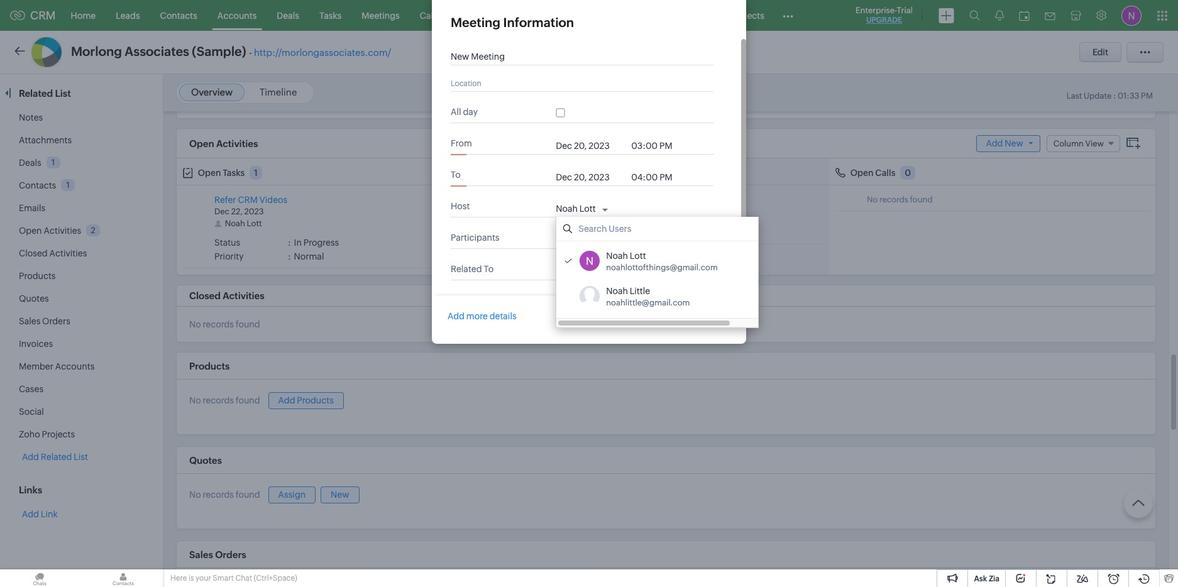 Task type: locate. For each thing, give the bounding box(es) containing it.
open up open tasks
[[189, 138, 214, 149]]

create menu image
[[939, 8, 955, 23]]

associates
[[125, 44, 189, 58]]

1 selected
[[556, 235, 598, 245]]

crm inside crm webinar dec 20, 2023 02:18 pm - 04:18 pm
[[529, 195, 549, 205]]

1 horizontal spatial sales orders
[[189, 549, 246, 560]]

pm right 02:18 at top
[[604, 207, 616, 216]]

1 vertical spatial contacts
[[19, 180, 56, 191]]

mmm d, yyyy text field up crm webinar dec 20, 2023 02:18 pm - 04:18 pm
[[556, 172, 625, 182]]

noah left little
[[606, 286, 628, 296]]

1 horizontal spatial meetings
[[549, 168, 588, 178]]

all
[[451, 107, 461, 117]]

0 vertical spatial meetings
[[362, 10, 400, 20]]

2023
[[244, 207, 264, 216], [560, 207, 579, 216]]

noah lott for refer crm videos
[[225, 219, 262, 228]]

0 vertical spatial closed activities
[[19, 248, 87, 258]]

contacts link up emails "link"
[[19, 180, 56, 191]]

0 horizontal spatial pm
[[604, 207, 616, 216]]

closed down priority
[[189, 291, 221, 301]]

calls
[[420, 10, 440, 20], [876, 168, 896, 178]]

add for add related list
[[22, 452, 39, 462]]

related list
[[19, 88, 73, 99]]

add for add more details
[[448, 311, 465, 321]]

zoho projects link
[[19, 429, 75, 440]]

orders up here is your smart chat (ctrl+space)
[[215, 549, 246, 560]]

calls left 0
[[876, 168, 896, 178]]

mmm d, yyyy text field up "open meetings"
[[556, 141, 625, 151]]

:
[[1114, 91, 1116, 101], [288, 238, 291, 248], [288, 252, 291, 262]]

deals down attachments link at the top left of the page
[[19, 158, 41, 168]]

0 vertical spatial sales orders
[[19, 316, 70, 326]]

noah left 02:18 at top
[[556, 204, 578, 214]]

products
[[570, 10, 606, 20], [19, 271, 56, 281], [189, 361, 230, 372], [297, 395, 334, 406]]

videos
[[260, 195, 287, 205]]

1 horizontal spatial products link
[[560, 0, 616, 30]]

0 horizontal spatial projects
[[42, 429, 75, 440]]

Search Users text field
[[572, 217, 728, 241]]

2023 inside crm webinar dec 20, 2023 02:18 pm - 04:18 pm
[[560, 207, 579, 216]]

open down emails
[[19, 226, 42, 236]]

list up attachments link at the top left of the page
[[55, 88, 71, 99]]

cases link
[[19, 384, 43, 394]]

open activities up open tasks
[[189, 138, 258, 149]]

1 vertical spatial meetings
[[549, 168, 588, 178]]

2 vertical spatial :
[[288, 252, 291, 262]]

2023 down webinar
[[560, 207, 579, 216]]

0 vertical spatial contacts
[[160, 10, 197, 20]]

- inside crm webinar dec 20, 2023 02:18 pm - 04:18 pm
[[618, 207, 620, 216]]

1 vertical spatial open activities
[[19, 226, 81, 236]]

to
[[451, 170, 461, 180], [484, 264, 494, 274]]

None button
[[623, 308, 679, 328], [686, 308, 731, 328], [623, 308, 679, 328], [686, 308, 731, 328]]

tasks
[[319, 10, 342, 20], [223, 168, 245, 178]]

related for related list
[[19, 88, 53, 99]]

1 horizontal spatial calls
[[876, 168, 896, 178]]

meetings
[[362, 10, 400, 20], [549, 168, 588, 178]]

0 horizontal spatial tasks
[[223, 168, 245, 178]]

2 horizontal spatial crm
[[529, 195, 549, 205]]

contacts up associates on the left top of page
[[160, 10, 197, 20]]

1 dec from the left
[[214, 207, 230, 216]]

1 horizontal spatial contacts
[[160, 10, 197, 20]]

hh:mm a text field
[[631, 172, 682, 182]]

1 vertical spatial -
[[618, 207, 620, 216]]

1 vertical spatial tasks
[[223, 168, 245, 178]]

sales orders up the invoices
[[19, 316, 70, 326]]

noah down 22,
[[225, 219, 245, 228]]

meetings up webinar
[[549, 168, 588, 178]]

0 horizontal spatial list
[[55, 88, 71, 99]]

1 horizontal spatial list
[[74, 452, 88, 462]]

closed activities
[[19, 248, 87, 258], [189, 291, 265, 301]]

open
[[189, 138, 214, 149], [198, 168, 221, 178], [524, 168, 547, 178], [851, 168, 874, 178], [19, 226, 42, 236]]

01:33
[[1118, 91, 1140, 101]]

1 vertical spatial sales orders
[[189, 549, 246, 560]]

- left 04:18
[[618, 207, 620, 216]]

closed activities link
[[19, 248, 87, 258]]

accounts
[[217, 10, 257, 20], [55, 362, 94, 372]]

- inside the morlong associates (sample) - http://morlongassociates.com/
[[249, 47, 252, 58]]

2 2023 from the left
[[560, 207, 579, 216]]

dec down refer
[[214, 207, 230, 216]]

accounts inside "link"
[[217, 10, 257, 20]]

closed down open activities link at top left
[[19, 248, 48, 258]]

1 horizontal spatial new
[[1005, 138, 1024, 148]]

1 horizontal spatial closed
[[189, 291, 221, 301]]

member accounts
[[19, 362, 94, 372]]

1 vertical spatial :
[[288, 238, 291, 248]]

0 horizontal spatial open activities
[[19, 226, 81, 236]]

1 horizontal spatial pm
[[645, 207, 657, 216]]

lott
[[580, 204, 596, 214], [247, 219, 262, 228], [562, 219, 577, 228], [630, 251, 646, 261]]

closed activities down open activities link at top left
[[19, 248, 87, 258]]

last
[[1067, 91, 1082, 101]]

1 horizontal spatial 2023
[[560, 207, 579, 216]]

2023 down refer crm videos link
[[244, 207, 264, 216]]

sales up your
[[189, 549, 213, 560]]

reports
[[460, 10, 492, 20]]

2 vertical spatial related
[[41, 452, 72, 462]]

0 horizontal spatial orders
[[42, 316, 70, 326]]

0 vertical spatial -
[[249, 47, 252, 58]]

is
[[189, 574, 194, 583]]

2 mmm d, yyyy text field from the top
[[556, 172, 625, 182]]

deals link up http://morlongassociates.com/ link
[[267, 0, 309, 30]]

signals image
[[995, 10, 1004, 21]]

orders
[[42, 316, 70, 326], [215, 549, 246, 560]]

overview
[[191, 87, 233, 97]]

0 horizontal spatial closed
[[19, 248, 48, 258]]

0 vertical spatial quotes
[[19, 294, 49, 304]]

1 vertical spatial quotes
[[189, 455, 222, 466]]

crm up 20,
[[529, 195, 549, 205]]

pm up search users text box
[[645, 207, 657, 216]]

2 dec from the left
[[529, 207, 545, 216]]

1 vertical spatial new
[[331, 490, 349, 500]]

0 horizontal spatial crm
[[30, 9, 56, 22]]

smart
[[213, 574, 234, 583]]

accounts up the morlong associates (sample) - http://morlongassociates.com/
[[217, 10, 257, 20]]

information
[[503, 15, 574, 30]]

1 vertical spatial deals
[[19, 158, 41, 168]]

leads link
[[106, 0, 150, 30]]

open up the crm webinar link
[[524, 168, 547, 178]]

1 vertical spatial closed activities
[[189, 291, 265, 301]]

member accounts link
[[19, 362, 94, 372]]

1 vertical spatial orders
[[215, 549, 246, 560]]

0 vertical spatial to
[[451, 170, 461, 180]]

contacts link up associates on the left top of page
[[150, 0, 207, 30]]

upgrade
[[866, 16, 902, 25]]

zia
[[989, 575, 1000, 584]]

meetings left 'calls' link
[[362, 10, 400, 20]]

1 horizontal spatial projects
[[731, 10, 765, 20]]

0 horizontal spatial closed activities
[[19, 248, 87, 258]]

dec left 20,
[[529, 207, 545, 216]]

crm
[[30, 9, 56, 22], [238, 195, 258, 205], [529, 195, 549, 205]]

closed activities down priority
[[189, 291, 265, 301]]

sales down quotes link
[[19, 316, 40, 326]]

1 vertical spatial mmm d, yyyy text field
[[556, 172, 625, 182]]

0 horizontal spatial contacts
[[19, 180, 56, 191]]

1 horizontal spatial to
[[484, 264, 494, 274]]

1 horizontal spatial deals link
[[267, 0, 309, 30]]

0 horizontal spatial contacts link
[[19, 180, 56, 191]]

1 horizontal spatial crm
[[238, 195, 258, 205]]

1 vertical spatial to
[[484, 264, 494, 274]]

add more details
[[448, 311, 517, 321]]

overview link
[[191, 87, 233, 97]]

deals left tasks link
[[277, 10, 299, 20]]

member
[[19, 362, 53, 372]]

last update : 01:33 pm
[[1067, 91, 1153, 101]]

1 vertical spatial accounts
[[55, 362, 94, 372]]

1 horizontal spatial deals
[[277, 10, 299, 20]]

emails link
[[19, 203, 45, 213]]

1 mmm d, yyyy text field from the top
[[556, 141, 625, 151]]

1 up open activities link at top left
[[66, 180, 70, 190]]

cases
[[19, 384, 43, 394]]

tasks up http://morlongassociates.com/ link
[[319, 10, 342, 20]]

crm left home
[[30, 9, 56, 22]]

add for add new
[[986, 138, 1003, 148]]

noah lott
[[556, 204, 596, 214], [225, 219, 262, 228], [540, 219, 577, 228]]

related down zoho projects
[[41, 452, 72, 462]]

calls left reports link
[[420, 10, 440, 20]]

-
[[249, 47, 252, 58], [618, 207, 620, 216]]

new inside new link
[[331, 490, 349, 500]]

accounts link
[[207, 0, 267, 30]]

lott down add link
[[630, 251, 646, 261]]

all day
[[451, 107, 478, 117]]

webinar
[[551, 195, 585, 205]]

closed
[[19, 248, 48, 258], [189, 291, 221, 301]]

deals
[[277, 10, 299, 20], [19, 158, 41, 168]]

ask
[[974, 575, 987, 584]]

sales orders up smart
[[189, 549, 246, 560]]

related
[[19, 88, 53, 99], [451, 264, 482, 274], [41, 452, 72, 462]]

refer
[[214, 195, 236, 205]]

records
[[880, 195, 909, 204], [203, 320, 234, 330], [203, 396, 234, 406], [203, 490, 234, 500]]

0 vertical spatial accounts
[[217, 10, 257, 20]]

chats image
[[0, 570, 79, 587]]

noah down add link
[[606, 251, 628, 261]]

1 horizontal spatial quotes
[[189, 455, 222, 466]]

accounts right member
[[55, 362, 94, 372]]

activities down priority
[[223, 291, 265, 301]]

1 vertical spatial sales
[[189, 549, 213, 560]]

1 horizontal spatial tasks
[[319, 10, 342, 20]]

in
[[294, 238, 302, 248]]

invoices
[[19, 339, 53, 349]]

contacts up emails "link"
[[19, 180, 56, 191]]

1 vertical spatial products link
[[19, 271, 56, 281]]

tasks link
[[309, 0, 352, 30]]

quotes
[[19, 294, 49, 304], [189, 455, 222, 466]]

0 horizontal spatial sales orders
[[19, 316, 70, 326]]

noah
[[556, 204, 578, 214], [225, 219, 245, 228], [540, 219, 560, 228], [606, 251, 628, 261], [606, 286, 628, 296]]

1 horizontal spatial contacts link
[[150, 0, 207, 30]]

: left "01:33"
[[1114, 91, 1116, 101]]

invoices link
[[19, 339, 53, 349]]

deals link down attachments link at the top left of the page
[[19, 158, 41, 168]]

crm link
[[10, 9, 56, 22]]

signals element
[[988, 0, 1012, 31]]

add for add link
[[22, 509, 39, 519]]

0 horizontal spatial meetings
[[362, 10, 400, 20]]

orders up the invoices
[[42, 316, 70, 326]]

crm for crm webinar dec 20, 2023 02:18 pm - 04:18 pm
[[529, 195, 549, 205]]

0 vertical spatial open activities
[[189, 138, 258, 149]]

: left normal
[[288, 252, 291, 262]]

0 vertical spatial tasks
[[319, 10, 342, 20]]

: left the 'in'
[[288, 238, 291, 248]]

list down zoho projects link
[[74, 452, 88, 462]]

products link up quotes link
[[19, 271, 56, 281]]

0 vertical spatial calls
[[420, 10, 440, 20]]

0 vertical spatial contacts link
[[150, 0, 207, 30]]

: for : in progress
[[288, 238, 291, 248]]

mmm d, yyyy text field for to
[[556, 172, 625, 182]]

1 horizontal spatial accounts
[[217, 10, 257, 20]]

1 horizontal spatial orders
[[215, 549, 246, 560]]

crm up 22,
[[238, 195, 258, 205]]

1 vertical spatial contacts link
[[19, 180, 56, 191]]

related down participants
[[451, 264, 482, 274]]

0 horizontal spatial 2023
[[244, 207, 264, 216]]

pm
[[1141, 91, 1153, 101], [604, 207, 616, 216], [645, 207, 657, 216]]

sales orders link
[[19, 316, 70, 326]]

pm right "01:33"
[[1141, 91, 1153, 101]]

priority
[[214, 252, 244, 262]]

add related list
[[22, 452, 88, 462]]

1 down attachments link at the top left of the page
[[52, 158, 55, 167]]

tasks up refer
[[223, 168, 245, 178]]

0 vertical spatial products link
[[560, 0, 616, 30]]

products link up title text field
[[560, 0, 616, 30]]

from
[[451, 138, 472, 148]]

http://morlongassociates.com/ link
[[254, 47, 391, 58]]

update
[[1084, 91, 1112, 101]]

0
[[905, 168, 911, 178]]

contacts link
[[150, 0, 207, 30], [19, 180, 56, 191]]

to down participants
[[484, 264, 494, 274]]

selected
[[561, 235, 598, 245]]

0 vertical spatial related
[[19, 88, 53, 99]]

create menu element
[[931, 0, 962, 30]]

0 horizontal spatial deals link
[[19, 158, 41, 168]]

open activities up closed activities link
[[19, 226, 81, 236]]

1 2023 from the left
[[244, 207, 264, 216]]

0 horizontal spatial -
[[249, 47, 252, 58]]

found
[[910, 195, 933, 204], [236, 320, 260, 330], [236, 396, 260, 406], [236, 490, 260, 500]]

1 vertical spatial related
[[451, 264, 482, 274]]

crm inside refer crm videos dec 22, 2023
[[238, 195, 258, 205]]

meeting
[[451, 15, 501, 30]]

0 vertical spatial sales
[[19, 316, 40, 326]]

0 horizontal spatial to
[[451, 170, 461, 180]]

0 horizontal spatial sales
[[19, 316, 40, 326]]

- right "(sample)"
[[249, 47, 252, 58]]

related up the notes
[[19, 88, 53, 99]]

add link
[[22, 509, 58, 519]]

assign link
[[268, 487, 316, 504]]

mmm d, yyyy text field
[[556, 141, 625, 151], [556, 172, 625, 182]]

new
[[1005, 138, 1024, 148], [331, 490, 349, 500]]

0 vertical spatial :
[[1114, 91, 1116, 101]]

1 horizontal spatial dec
[[529, 207, 545, 216]]

02:18
[[581, 207, 602, 216]]

: for : normal
[[288, 252, 291, 262]]

0 horizontal spatial dec
[[214, 207, 230, 216]]

no records found
[[867, 195, 933, 204], [189, 320, 260, 330], [189, 396, 260, 406], [189, 490, 260, 500]]

no
[[867, 195, 878, 204], [189, 320, 201, 330], [189, 396, 201, 406], [189, 490, 201, 500]]

1 horizontal spatial -
[[618, 207, 620, 216]]

to up host
[[451, 170, 461, 180]]



Task type: vqa. For each thing, say whether or not it's contained in the screenshot.
text field
no



Task type: describe. For each thing, give the bounding box(es) containing it.
morlong associates (sample) - http://morlongassociates.com/
[[71, 44, 391, 58]]

add link
[[606, 235, 632, 244]]

0 vertical spatial projects
[[731, 10, 765, 20]]

refer crm videos dec 22, 2023
[[214, 195, 287, 216]]

add products link
[[268, 392, 344, 409]]

noah down 20,
[[540, 219, 560, 228]]

1 left the "selected"
[[556, 235, 560, 245]]

add more details link
[[448, 311, 517, 321]]

notes
[[19, 113, 43, 123]]

social link
[[19, 407, 44, 417]]

1 horizontal spatial closed activities
[[189, 291, 265, 301]]

lott down refer crm videos dec 22, 2023
[[247, 219, 262, 228]]

open tasks
[[198, 168, 245, 178]]

0 vertical spatial new
[[1005, 138, 1024, 148]]

noah lott noahlottofthings@gmail.com
[[606, 251, 718, 272]]

related for related to
[[451, 264, 482, 274]]

status
[[214, 238, 240, 248]]

social
[[19, 407, 44, 417]]

chat
[[235, 574, 252, 583]]

here is your smart chat (ctrl+space)
[[170, 574, 297, 583]]

0 vertical spatial deals
[[277, 10, 299, 20]]

contacts image
[[84, 570, 163, 587]]

0 horizontal spatial deals
[[19, 158, 41, 168]]

open meetings
[[524, 168, 588, 178]]

1 horizontal spatial sales
[[189, 549, 213, 560]]

dec inside refer crm videos dec 22, 2023
[[214, 207, 230, 216]]

1 vertical spatial closed
[[189, 291, 221, 301]]

0 vertical spatial deals link
[[267, 0, 309, 30]]

04:18
[[622, 207, 644, 216]]

trial
[[897, 6, 913, 15]]

0 vertical spatial list
[[55, 88, 71, 99]]

reports link
[[450, 0, 502, 30]]

analytics link
[[502, 0, 560, 30]]

add products
[[278, 395, 334, 406]]

little
[[630, 286, 650, 296]]

crm for crm
[[30, 9, 56, 22]]

edit
[[1093, 47, 1109, 57]]

projects link
[[721, 0, 775, 30]]

progress
[[304, 238, 339, 248]]

new link
[[321, 487, 359, 504]]

emails
[[19, 203, 45, 213]]

noahlottofthings@gmail.com
[[606, 263, 718, 272]]

leads
[[116, 10, 140, 20]]

activities up closed activities link
[[44, 226, 81, 236]]

lott up the "selected"
[[580, 204, 596, 214]]

: in progress
[[288, 238, 339, 248]]

ask zia
[[974, 575, 1000, 584]]

host
[[451, 201, 470, 211]]

enterprise-
[[856, 6, 897, 15]]

refer crm videos link
[[214, 195, 287, 205]]

calls link
[[410, 0, 450, 30]]

mmm d, yyyy text field for from
[[556, 141, 625, 151]]

activities up open tasks
[[216, 138, 258, 149]]

1 vertical spatial projects
[[42, 429, 75, 440]]

zoho projects
[[19, 429, 75, 440]]

hh:mm a text field
[[631, 141, 682, 151]]

quotes link
[[19, 294, 49, 304]]

timeline link
[[260, 87, 297, 97]]

assign
[[278, 490, 306, 500]]

participants
[[451, 233, 500, 243]]

normal
[[294, 252, 324, 262]]

related to
[[451, 264, 494, 274]]

1 horizontal spatial open activities
[[189, 138, 258, 149]]

lott inside noah lott noahlottofthings@gmail.com
[[630, 251, 646, 261]]

activities down open activities link at top left
[[49, 248, 87, 258]]

0 horizontal spatial accounts
[[55, 362, 94, 372]]

timeline
[[260, 87, 297, 97]]

2023 inside refer crm videos dec 22, 2023
[[244, 207, 264, 216]]

day
[[463, 107, 478, 117]]

home link
[[61, 0, 106, 30]]

morlong
[[71, 44, 122, 58]]

0 horizontal spatial quotes
[[19, 294, 49, 304]]

link
[[41, 509, 58, 519]]

: normal
[[288, 252, 324, 262]]

attachments link
[[19, 135, 72, 145]]

notes link
[[19, 113, 43, 123]]

20,
[[546, 207, 558, 216]]

noah inside noah lott noahlottofthings@gmail.com
[[606, 251, 628, 261]]

enterprise-trial upgrade
[[856, 6, 913, 25]]

tasks inside tasks link
[[319, 10, 342, 20]]

22,
[[231, 207, 243, 216]]

Title text field
[[451, 52, 702, 62]]

home
[[71, 10, 96, 20]]

noah inside "noah little noahlittle@gmail.com"
[[606, 286, 628, 296]]

0 horizontal spatial calls
[[420, 10, 440, 20]]

1 vertical spatial deals link
[[19, 158, 41, 168]]

1 vertical spatial calls
[[876, 168, 896, 178]]

(sample)
[[192, 44, 246, 58]]

noah lott for crm webinar
[[540, 219, 577, 228]]

0 horizontal spatial products link
[[19, 271, 56, 281]]

more
[[466, 311, 488, 321]]

crm webinar link
[[529, 195, 585, 205]]

noahlittle@gmail.com
[[606, 298, 690, 308]]

2
[[91, 226, 96, 235]]

Location text field
[[451, 78, 702, 88]]

open activities link
[[19, 226, 81, 236]]

add for add products
[[278, 395, 295, 406]]

lott up 1 selected
[[562, 219, 577, 228]]

0 vertical spatial orders
[[42, 316, 70, 326]]

meetings inside 'meetings' link
[[362, 10, 400, 20]]

1 up refer crm videos link
[[254, 168, 258, 178]]

add new
[[986, 138, 1024, 148]]

1 up crm webinar dec 20, 2023 02:18 pm - 04:18 pm
[[597, 168, 601, 178]]

2 horizontal spatial pm
[[1141, 91, 1153, 101]]

0 vertical spatial closed
[[19, 248, 48, 258]]

meeting information
[[451, 15, 574, 30]]

http://morlongassociates.com/
[[254, 47, 391, 58]]

dec inside crm webinar dec 20, 2023 02:18 pm - 04:18 pm
[[529, 207, 545, 216]]

add for add link
[[616, 235, 632, 244]]

open left 0
[[851, 168, 874, 178]]

noah little noahlittle@gmail.com
[[606, 286, 690, 308]]

1 vertical spatial list
[[74, 452, 88, 462]]

zoho
[[19, 429, 40, 440]]

here
[[170, 574, 187, 583]]

attachments
[[19, 135, 72, 145]]

open up refer
[[198, 168, 221, 178]]



